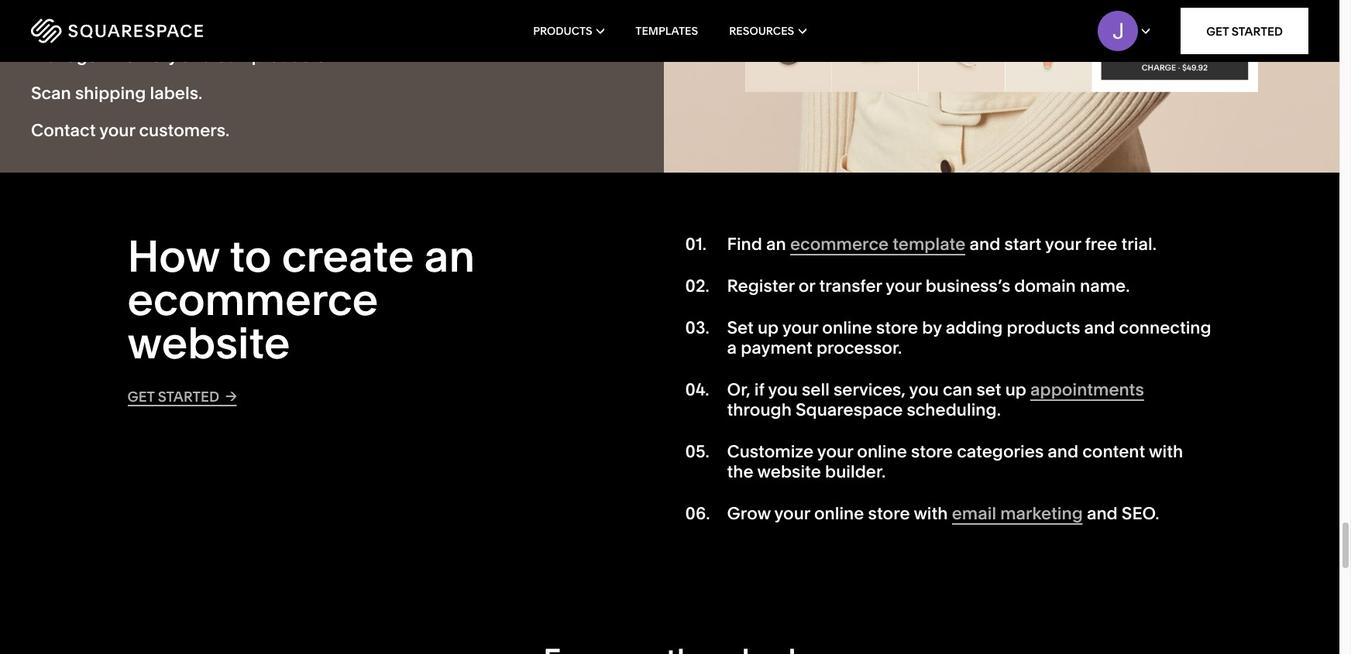 Task type: vqa. For each thing, say whether or not it's contained in the screenshot.
"Design" Option
no



Task type: locate. For each thing, give the bounding box(es) containing it.
your inside set up your online store by adding products and connecting a payment processor.
[[782, 317, 818, 338]]

started inside get started →
[[158, 388, 219, 406]]

0 horizontal spatial up
[[758, 317, 779, 338]]

0 horizontal spatial ecommerce
[[127, 273, 378, 326]]

your
[[99, 120, 135, 141], [1045, 234, 1081, 255], [886, 276, 922, 296], [782, 317, 818, 338], [817, 442, 853, 463], [774, 504, 810, 525]]

1 vertical spatial get
[[127, 388, 155, 406]]

your down or
[[782, 317, 818, 338]]

website inside how to create an ecommerce website
[[127, 317, 290, 369]]

store down scheduling.
[[911, 442, 953, 463]]

ecommerce template link
[[790, 234, 966, 255]]

1 you from the left
[[768, 379, 798, 400]]

adding
[[946, 317, 1003, 338]]

0 horizontal spatial get
[[127, 388, 155, 406]]

your inside customize your online store categories and content with the website builder.
[[817, 442, 853, 463]]

sell
[[802, 379, 830, 400]]

1 vertical spatial with
[[1149, 442, 1183, 463]]

edit
[[216, 45, 248, 66]]

find
[[727, 234, 762, 255]]

store inside customize your online store categories and content with the website builder.
[[911, 442, 953, 463]]

services,
[[834, 379, 906, 400]]

store
[[876, 317, 918, 338], [911, 442, 953, 463], [868, 504, 910, 525]]

your down ecommerce template link
[[886, 276, 922, 296]]

ecommerce inside how to create an ecommerce website
[[127, 273, 378, 326]]

1 vertical spatial up
[[1005, 379, 1026, 400]]

connecting
[[1119, 317, 1211, 338]]

website up →
[[127, 317, 290, 369]]

0 vertical spatial with
[[148, 8, 182, 29]]

online down builder.
[[814, 504, 864, 525]]

get started link
[[1181, 8, 1308, 54]]

1 vertical spatial store
[[911, 442, 953, 463]]

with left email
[[914, 504, 948, 525]]

store for with
[[868, 504, 910, 525]]

by
[[922, 317, 942, 338]]

online for categories
[[857, 442, 907, 463]]

business's
[[925, 276, 1010, 296]]

templates
[[635, 24, 698, 38]]

you right if at right
[[768, 379, 798, 400]]

customize
[[727, 442, 814, 463]]

products
[[1007, 317, 1080, 338]]

0 vertical spatial store
[[876, 317, 918, 338]]

0 horizontal spatial you
[[768, 379, 798, 400]]

1 horizontal spatial website
[[757, 462, 821, 483]]

with
[[148, 8, 182, 29], [1149, 442, 1183, 463], [914, 504, 948, 525]]

online down the squarespace
[[857, 442, 907, 463]]

a
[[727, 338, 737, 359]]

0 horizontal spatial started
[[158, 388, 219, 406]]

online down transfer at the right top
[[822, 317, 872, 338]]

builder.
[[825, 462, 886, 483]]

an inside how to create an ecommerce website
[[424, 230, 475, 283]]

squarespace
[[796, 400, 903, 421]]

2 vertical spatial with
[[914, 504, 948, 525]]

website
[[127, 317, 290, 369], [757, 462, 821, 483]]

get inside get started →
[[127, 388, 155, 406]]

and left content
[[1048, 442, 1079, 463]]

through
[[727, 400, 792, 421]]

1 horizontal spatial get
[[1206, 24, 1229, 38]]

up inside set up your online store by adding products and connecting a payment processor.
[[758, 317, 779, 338]]

products
[[533, 24, 592, 38]]

find an ecommerce template and start your free trial.
[[727, 234, 1157, 255]]

seo.
[[1122, 504, 1159, 525]]

0 vertical spatial online
[[822, 317, 872, 338]]

2 vertical spatial online
[[814, 504, 864, 525]]

1 vertical spatial online
[[857, 442, 907, 463]]

1 horizontal spatial up
[[1005, 379, 1026, 400]]

0 vertical spatial website
[[127, 317, 290, 369]]

and down name.
[[1084, 317, 1115, 338]]

1 vertical spatial ecommerce
[[127, 273, 378, 326]]

online
[[822, 317, 872, 338], [857, 442, 907, 463], [814, 504, 864, 525]]

0 vertical spatial started
[[1232, 24, 1283, 38]]

0 vertical spatial ecommerce
[[790, 234, 889, 255]]

get
[[1206, 24, 1229, 38], [127, 388, 155, 406]]

inventory
[[102, 45, 177, 66]]

0 horizontal spatial an
[[424, 230, 475, 283]]

0 vertical spatial up
[[758, 317, 779, 338]]

categories
[[957, 442, 1044, 463]]

store left by
[[876, 317, 918, 338]]

you
[[768, 379, 798, 400], [909, 379, 939, 400]]

email marketing link
[[952, 504, 1083, 526]]

content
[[1082, 442, 1145, 463]]

and
[[181, 45, 212, 66], [969, 234, 1000, 255], [1084, 317, 1115, 338], [1048, 442, 1079, 463], [1087, 504, 1118, 525]]

you left can
[[909, 379, 939, 400]]

website right the
[[757, 462, 821, 483]]

started for get started →
[[158, 388, 219, 406]]

→
[[225, 387, 237, 405]]

domain
[[1014, 276, 1076, 296]]

started
[[1232, 24, 1283, 38], [158, 388, 219, 406]]

with right content
[[1149, 442, 1183, 463]]

contact
[[31, 120, 96, 141]]

register
[[727, 276, 794, 296]]

store for categories
[[911, 442, 953, 463]]

ecommerce
[[790, 234, 889, 255], [127, 273, 378, 326]]

appointments
[[1030, 379, 1144, 400]]

your down the squarespace
[[817, 442, 853, 463]]

shipping
[[75, 83, 146, 104]]

0 horizontal spatial website
[[127, 317, 290, 369]]

up
[[758, 317, 779, 338], [1005, 379, 1026, 400]]

2 vertical spatial store
[[868, 504, 910, 525]]

2 horizontal spatial with
[[1149, 442, 1183, 463]]

online inside customize your online store categories and content with the website builder.
[[857, 442, 907, 463]]

0 vertical spatial get
[[1206, 24, 1229, 38]]

store down builder.
[[868, 504, 910, 525]]

online inside set up your online store by adding products and connecting a payment processor.
[[822, 317, 872, 338]]

create
[[282, 230, 414, 283]]

the
[[727, 462, 754, 483]]

manage inventory and edit products.
[[31, 45, 329, 66]]

1 vertical spatial website
[[757, 462, 821, 483]]

register or transfer your business's domain name.
[[727, 276, 1130, 296]]

with up manage inventory and edit products. on the top of the page
[[148, 8, 182, 29]]

1 horizontal spatial you
[[909, 379, 939, 400]]

appointments link
[[1030, 379, 1144, 401]]

an
[[424, 230, 475, 283], [766, 234, 786, 255]]

contact your customers.
[[31, 120, 230, 141]]

1 horizontal spatial started
[[1232, 24, 1283, 38]]

resources button
[[729, 0, 806, 62]]

and left the edit
[[181, 45, 212, 66]]

1 vertical spatial started
[[158, 388, 219, 406]]

set
[[976, 379, 1001, 400]]



Task type: describe. For each thing, give the bounding box(es) containing it.
grow your online store with email marketing and seo.
[[727, 504, 1159, 525]]

customers.
[[139, 120, 230, 141]]

payment
[[741, 338, 813, 359]]

get for get started
[[1206, 24, 1229, 38]]

free
[[1085, 234, 1117, 255]]

marketing
[[1000, 504, 1083, 525]]

and left start
[[969, 234, 1000, 255]]

how
[[127, 230, 220, 283]]

0 horizontal spatial with
[[148, 8, 182, 29]]

up inside or, if you sell services, you can set up appointments through squarespace scheduling.
[[1005, 379, 1026, 400]]

or, if you sell services, you can set up appointments through squarespace scheduling.
[[727, 379, 1144, 421]]

online for with
[[814, 504, 864, 525]]

name.
[[1080, 276, 1130, 296]]

manage
[[31, 45, 98, 66]]

processor.
[[816, 338, 902, 359]]

or
[[798, 276, 815, 296]]

get for get started →
[[127, 388, 155, 406]]

and inside set up your online store by adding products and connecting a payment processor.
[[1084, 317, 1115, 338]]

get started →
[[127, 387, 237, 406]]

and left seo. on the right
[[1087, 504, 1118, 525]]

templates link
[[635, 0, 698, 62]]

example mobile inventory list of pins image
[[745, 0, 1258, 92]]

template
[[893, 234, 966, 255]]

get started
[[1206, 24, 1283, 38]]

website inside customize your online store categories and content with the website builder.
[[757, 462, 821, 483]]

set up your online store by adding products and connecting a payment processor.
[[727, 317, 1211, 359]]

sell anywhere with
[[31, 8, 186, 29]]

2 you from the left
[[909, 379, 939, 400]]

grow
[[727, 504, 771, 525]]

example customer wearing a pin image
[[664, 0, 1339, 173]]

squarespace logo link
[[31, 19, 286, 43]]

scan shipping labels.
[[31, 83, 202, 104]]

your down scan shipping labels. on the top left of the page
[[99, 120, 135, 141]]

products button
[[533, 0, 604, 62]]

your left free
[[1045, 234, 1081, 255]]

if
[[754, 379, 764, 400]]

products.
[[252, 45, 329, 66]]

transfer
[[819, 276, 882, 296]]

customize your online store categories and content with the website builder.
[[727, 442, 1183, 483]]

and inside customize your online store categories and content with the website builder.
[[1048, 442, 1079, 463]]

to
[[230, 230, 272, 283]]

resources
[[729, 24, 794, 38]]

1 horizontal spatial with
[[914, 504, 948, 525]]

with inside customize your online store categories and content with the website builder.
[[1149, 442, 1183, 463]]

squarespace logo image
[[31, 19, 203, 43]]

1 horizontal spatial an
[[766, 234, 786, 255]]

scheduling.
[[907, 400, 1001, 421]]

anywhere
[[64, 8, 144, 29]]

started for get started
[[1232, 24, 1283, 38]]

email
[[952, 504, 996, 525]]

can
[[943, 379, 972, 400]]

set
[[727, 317, 754, 338]]

trial.
[[1121, 234, 1157, 255]]

how to create an ecommerce website
[[127, 230, 475, 369]]

start
[[1004, 234, 1041, 255]]

store inside set up your online store by adding products and connecting a payment processor.
[[876, 317, 918, 338]]

or,
[[727, 379, 750, 400]]

scan
[[31, 83, 71, 104]]

your right grow
[[774, 504, 810, 525]]

sell
[[31, 8, 60, 29]]

1 horizontal spatial ecommerce
[[790, 234, 889, 255]]

labels.
[[150, 83, 202, 104]]



